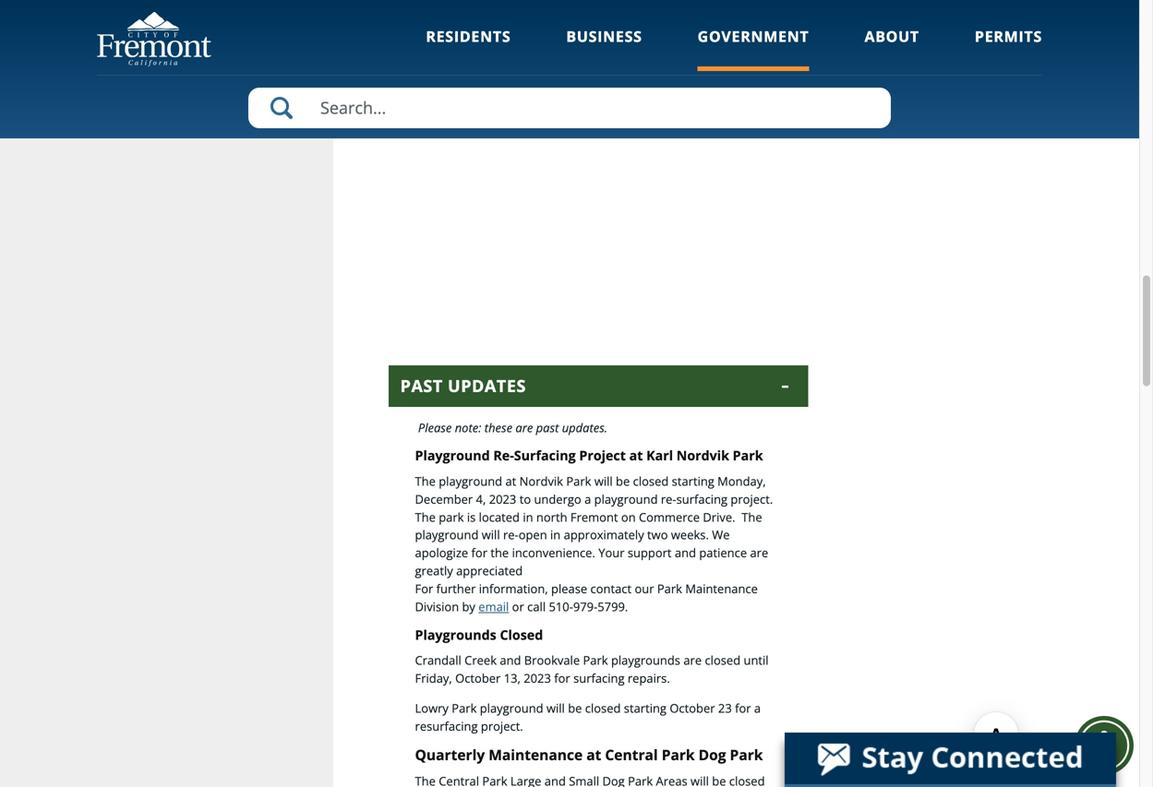 Task type: vqa. For each thing, say whether or not it's contained in the screenshot.
at for Nordvik
yes



Task type: locate. For each thing, give the bounding box(es) containing it.
resurfacing
[[415, 718, 478, 735]]

a up fremont
[[585, 491, 591, 508]]

park up monday,
[[733, 447, 763, 465]]

for
[[415, 581, 433, 598]]

0 vertical spatial and
[[675, 545, 696, 562]]

starting inside "the playground at nordvik park will be closed starting monday, december 4, 2023 to undergo a playground re-surfacing project. the park is located in north fremont on commerce drive.  the playground will re-open in approximately two weeks. we apologize for the inconvenience. your support and patience are greatly appreciated for further information, please contact our park maintenance division by"
[[672, 473, 715, 490]]

re-
[[661, 491, 677, 508], [503, 527, 519, 544]]

2 vertical spatial at
[[587, 746, 602, 765]]

surfacing inside playgrounds closed crandall creek and brookvale park playgrounds are closed until friday, october 13, 2023 for surfacing repairs.
[[574, 670, 625, 687]]

maintenance down patience
[[686, 581, 758, 598]]

1 horizontal spatial 2023
[[524, 670, 551, 687]]

playground up 4,
[[439, 473, 503, 490]]

0 horizontal spatial surfacing
[[574, 670, 625, 687]]

0 horizontal spatial closed
[[585, 700, 621, 717]]

1 horizontal spatial closed
[[633, 473, 669, 490]]

1 vertical spatial a
[[754, 700, 761, 717]]

1 horizontal spatial for
[[554, 670, 570, 687]]

for inside "the playground at nordvik park will be closed starting monday, december 4, 2023 to undergo a playground re-surfacing project. the park is located in north fremont on commerce drive.  the playground will re-open in approximately two weeks. we apologize for the inconvenience. your support and patience are greatly appreciated for further information, please contact our park maintenance division by"
[[472, 545, 488, 562]]

2 horizontal spatial will
[[595, 473, 613, 490]]

be
[[616, 473, 630, 490], [568, 700, 582, 717]]

at left central at bottom
[[587, 746, 602, 765]]

permits
[[975, 26, 1043, 46]]

1 horizontal spatial maintenance
[[686, 581, 758, 598]]

will down project on the right
[[595, 473, 613, 490]]

0 vertical spatial a
[[585, 491, 591, 508]]

0 vertical spatial project.
[[731, 491, 773, 508]]

1 vertical spatial for
[[554, 670, 570, 687]]

nordvik right karl
[[677, 447, 730, 465]]

closed down karl
[[633, 473, 669, 490]]

0 vertical spatial maintenance
[[686, 581, 758, 598]]

at inside "the playground at nordvik park will be closed starting monday, december 4, 2023 to undergo a playground re-surfacing project. the park is located in north fremont on commerce drive.  the playground will re-open in approximately two weeks. we apologize for the inconvenience. your support and patience are greatly appreciated for further information, please contact our park maintenance division by"
[[506, 473, 517, 490]]

park
[[439, 509, 464, 526]]

project. down monday,
[[731, 491, 773, 508]]

closed
[[500, 626, 543, 644]]

nordvik up to
[[520, 473, 563, 490]]

0 vertical spatial be
[[616, 473, 630, 490]]

for
[[472, 545, 488, 562], [554, 670, 570, 687], [735, 700, 751, 717]]

project. down 13,
[[481, 718, 523, 735]]

0 vertical spatial surfacing
[[677, 491, 728, 508]]

0 horizontal spatial 2023
[[489, 491, 517, 508]]

be down project on the right
[[616, 473, 630, 490]]

quarterly
[[415, 746, 485, 765]]

2023 inside "the playground at nordvik park will be closed starting monday, december 4, 2023 to undergo a playground re-surfacing project. the park is located in north fremont on commerce drive.  the playground will re-open in approximately two weeks. we apologize for the inconvenience. your support and patience are greatly appreciated for further information, please contact our park maintenance division by"
[[489, 491, 517, 508]]

1 horizontal spatial project.
[[731, 491, 773, 508]]

business link
[[566, 26, 642, 71]]

the up 'december'
[[415, 473, 436, 490]]

closed inside playgrounds closed crandall creek and brookvale park playgrounds are closed until friday, october 13, 2023 for surfacing repairs.
[[705, 653, 741, 669]]

1 vertical spatial surfacing
[[574, 670, 625, 687]]

and down weeks.
[[675, 545, 696, 562]]

1 vertical spatial will
[[482, 527, 500, 544]]

0 horizontal spatial and
[[500, 653, 521, 669]]

is
[[467, 509, 476, 526]]

information,
[[479, 581, 548, 598]]

2 horizontal spatial for
[[735, 700, 751, 717]]

in down to
[[523, 509, 533, 526]]

park right the dog
[[730, 746, 763, 765]]

october
[[455, 670, 501, 687], [670, 700, 715, 717]]

dog
[[699, 746, 726, 765]]

are right patience
[[750, 545, 769, 562]]

2 vertical spatial for
[[735, 700, 751, 717]]

located
[[479, 509, 520, 526]]

email link
[[479, 599, 509, 615]]

0 horizontal spatial will
[[482, 527, 500, 544]]

2 vertical spatial closed
[[585, 700, 621, 717]]

0 horizontal spatial october
[[455, 670, 501, 687]]

0 horizontal spatial are
[[516, 420, 533, 436]]

park inside playgrounds closed crandall creek and brookvale park playgrounds are closed until friday, october 13, 2023 for surfacing repairs.
[[583, 653, 608, 669]]

a right 23
[[754, 700, 761, 717]]

0 vertical spatial 2023
[[489, 491, 517, 508]]

in up inconvenience.
[[550, 527, 561, 544]]

1 vertical spatial and
[[500, 653, 521, 669]]

business
[[566, 26, 642, 46]]

are left past
[[516, 420, 533, 436]]

0 vertical spatial october
[[455, 670, 501, 687]]

4,
[[476, 491, 486, 508]]

north
[[537, 509, 568, 526]]

0 vertical spatial will
[[595, 473, 613, 490]]

for inside lowry park playground will be closed starting october 23 for a resurfacing project.
[[735, 700, 751, 717]]

0 horizontal spatial starting
[[624, 700, 667, 717]]

23
[[718, 700, 732, 717]]

starting
[[672, 473, 715, 490], [624, 700, 667, 717]]

1 horizontal spatial a
[[754, 700, 761, 717]]

1 vertical spatial 2023
[[524, 670, 551, 687]]

0 horizontal spatial re-
[[503, 527, 519, 544]]

1 horizontal spatial at
[[587, 746, 602, 765]]

quarterly maintenance at central park dog park
[[415, 746, 763, 765]]

support
[[628, 545, 672, 562]]

park left the dog
[[662, 746, 695, 765]]

and inside playgrounds closed crandall creek and brookvale park playgrounds are closed until friday, october 13, 2023 for surfacing repairs.
[[500, 653, 521, 669]]

a
[[585, 491, 591, 508], [754, 700, 761, 717]]

1 vertical spatial starting
[[624, 700, 667, 717]]

be inside lowry park playground will be closed starting october 23 for a resurfacing project.
[[568, 700, 582, 717]]

for left the
[[472, 545, 488, 562]]

re- up commerce
[[661, 491, 677, 508]]

will down 'brookvale'
[[547, 700, 565, 717]]

for inside playgrounds closed crandall creek and brookvale park playgrounds are closed until friday, october 13, 2023 for surfacing repairs.
[[554, 670, 570, 687]]

lowry
[[415, 700, 449, 717]]

1 horizontal spatial will
[[547, 700, 565, 717]]

repairs.
[[628, 670, 670, 687]]

and up 13,
[[500, 653, 521, 669]]

re-
[[494, 447, 514, 465]]

fremont
[[571, 509, 618, 526]]

surfacing up lowry park playground will be closed starting october 23 for a resurfacing project.
[[574, 670, 625, 687]]

and
[[675, 545, 696, 562], [500, 653, 521, 669]]

park right 'brookvale'
[[583, 653, 608, 669]]

playground re-surfacing project at karl nordvik park
[[415, 447, 763, 465]]

playground down 13,
[[480, 700, 544, 717]]

1 vertical spatial be
[[568, 700, 582, 717]]

park down playground re-surfacing project at karl nordvik park
[[566, 473, 592, 490]]

october left 23
[[670, 700, 715, 717]]

at left karl
[[630, 447, 643, 465]]

the
[[415, 473, 436, 490], [415, 509, 436, 526], [742, 509, 763, 526]]

closed
[[633, 473, 669, 490], [705, 653, 741, 669], [585, 700, 621, 717]]

at for nordvik
[[506, 473, 517, 490]]

greatly
[[415, 563, 453, 580]]

government
[[698, 26, 809, 46]]

closed left until
[[705, 653, 741, 669]]

playground up on
[[594, 491, 658, 508]]

13,
[[504, 670, 521, 687]]

for right 23
[[735, 700, 751, 717]]

1 vertical spatial are
[[750, 545, 769, 562]]

1 horizontal spatial be
[[616, 473, 630, 490]]

0 horizontal spatial at
[[506, 473, 517, 490]]

1 vertical spatial in
[[550, 527, 561, 544]]

surfacing up commerce
[[677, 491, 728, 508]]

starting down repairs.
[[624, 700, 667, 717]]

project. inside "the playground at nordvik park will be closed starting monday, december 4, 2023 to undergo a playground re-surfacing project. the park is located in north fremont on commerce drive.  the playground will re-open in approximately two weeks. we apologize for the inconvenience. your support and patience are greatly appreciated for further information, please contact our park maintenance division by"
[[731, 491, 773, 508]]

commerce
[[639, 509, 700, 526]]

for down 'brookvale'
[[554, 670, 570, 687]]

to
[[520, 491, 531, 508]]

closed up quarterly maintenance at central park dog park
[[585, 700, 621, 717]]

be up quarterly maintenance at central park dog park
[[568, 700, 582, 717]]

at
[[630, 447, 643, 465], [506, 473, 517, 490], [587, 746, 602, 765]]

1 vertical spatial october
[[670, 700, 715, 717]]

updates
[[448, 375, 526, 397]]

at down re-
[[506, 473, 517, 490]]

1 horizontal spatial re-
[[661, 491, 677, 508]]

1 horizontal spatial are
[[684, 653, 702, 669]]

park up resurfacing
[[452, 700, 477, 717]]

1 horizontal spatial october
[[670, 700, 715, 717]]

will
[[595, 473, 613, 490], [482, 527, 500, 544], [547, 700, 565, 717]]

until
[[744, 653, 769, 669]]

october down creek in the left bottom of the page
[[455, 670, 501, 687]]

0 horizontal spatial project.
[[481, 718, 523, 735]]

1 horizontal spatial nordvik
[[677, 447, 730, 465]]

park
[[733, 447, 763, 465], [566, 473, 592, 490], [657, 581, 683, 598], [583, 653, 608, 669], [452, 700, 477, 717], [662, 746, 695, 765], [730, 746, 763, 765]]

2 horizontal spatial closed
[[705, 653, 741, 669]]

re- up the
[[503, 527, 519, 544]]

0 vertical spatial re-
[[661, 491, 677, 508]]

0 vertical spatial starting
[[672, 473, 715, 490]]

be inside "the playground at nordvik park will be closed starting monday, december 4, 2023 to undergo a playground re-surfacing project. the park is located in north fremont on commerce drive.  the playground will re-open in approximately two weeks. we apologize for the inconvenience. your support and patience are greatly appreciated for further information, please contact our park maintenance division by"
[[616, 473, 630, 490]]

0 horizontal spatial nordvik
[[520, 473, 563, 490]]

inconvenience.
[[512, 545, 596, 562]]

your
[[599, 545, 625, 562]]

and inside "the playground at nordvik park will be closed starting monday, december 4, 2023 to undergo a playground re-surfacing project. the park is located in north fremont on commerce drive.  the playground will re-open in approximately two weeks. we apologize for the inconvenience. your support and patience are greatly appreciated for further information, please contact our park maintenance division by"
[[675, 545, 696, 562]]

nordvik
[[677, 447, 730, 465], [520, 473, 563, 490]]

surfacing
[[677, 491, 728, 508], [574, 670, 625, 687]]

project.
[[731, 491, 773, 508], [481, 718, 523, 735]]

the down 'december'
[[415, 509, 436, 526]]

are right playgrounds
[[684, 653, 702, 669]]

central
[[605, 746, 658, 765]]

karl
[[647, 447, 673, 465]]

1 vertical spatial nordvik
[[520, 473, 563, 490]]

2 horizontal spatial are
[[750, 545, 769, 562]]

2 vertical spatial are
[[684, 653, 702, 669]]

1 horizontal spatial in
[[550, 527, 561, 544]]

park right our
[[657, 581, 683, 598]]

stay connected image
[[785, 733, 1115, 785]]

email
[[479, 599, 509, 615]]

1 vertical spatial at
[[506, 473, 517, 490]]

playgrounds
[[415, 626, 497, 644]]

2023 down 'brookvale'
[[524, 670, 551, 687]]

2023 up located on the bottom of the page
[[489, 491, 517, 508]]

0 horizontal spatial maintenance
[[489, 746, 583, 765]]

0 vertical spatial for
[[472, 545, 488, 562]]

1 horizontal spatial and
[[675, 545, 696, 562]]

will down located on the bottom of the page
[[482, 527, 500, 544]]

2 vertical spatial will
[[547, 700, 565, 717]]

in
[[523, 509, 533, 526], [550, 527, 561, 544]]

are inside "the playground at nordvik park will be closed starting monday, december 4, 2023 to undergo a playground re-surfacing project. the park is located in north fremont on commerce drive.  the playground will re-open in approximately two weeks. we apologize for the inconvenience. your support and patience are greatly appreciated for further information, please contact our park maintenance division by"
[[750, 545, 769, 562]]

friday,
[[415, 670, 452, 687]]

starting down karl
[[672, 473, 715, 490]]

1 vertical spatial closed
[[705, 653, 741, 669]]

0 vertical spatial closed
[[633, 473, 669, 490]]

0 horizontal spatial in
[[523, 509, 533, 526]]

0 horizontal spatial for
[[472, 545, 488, 562]]

the playground at nordvik park will be closed starting monday, december 4, 2023 to undergo a playground re-surfacing project. the park is located in north fremont on commerce drive.  the playground will re-open in approximately two weeks. we apologize for the inconvenience. your support and patience are greatly appreciated for further information, please contact our park maintenance division by
[[415, 473, 773, 615]]

1 horizontal spatial starting
[[672, 473, 715, 490]]

are
[[516, 420, 533, 436], [750, 545, 769, 562], [684, 653, 702, 669]]

0 horizontal spatial be
[[568, 700, 582, 717]]

1 vertical spatial project.
[[481, 718, 523, 735]]

510-
[[549, 599, 573, 615]]

1 horizontal spatial surfacing
[[677, 491, 728, 508]]

0 vertical spatial at
[[630, 447, 643, 465]]

playground
[[439, 473, 503, 490], [594, 491, 658, 508], [415, 527, 479, 544], [480, 700, 544, 717]]

maintenance
[[686, 581, 758, 598], [489, 746, 583, 765]]

0 horizontal spatial a
[[585, 491, 591, 508]]

maintenance down lowry park playground will be closed starting october 23 for a resurfacing project.
[[489, 746, 583, 765]]



Task type: describe. For each thing, give the bounding box(es) containing it.
979-
[[573, 599, 598, 615]]

0 vertical spatial nordvik
[[677, 447, 730, 465]]

0 vertical spatial are
[[516, 420, 533, 436]]

5799.
[[598, 599, 628, 615]]

1 vertical spatial re-
[[503, 527, 519, 544]]

government link
[[698, 26, 809, 71]]

december
[[415, 491, 473, 508]]

2 horizontal spatial at
[[630, 447, 643, 465]]

playground inside lowry park playground will be closed starting october 23 for a resurfacing project.
[[480, 700, 544, 717]]

Search text field
[[248, 88, 891, 128]]

please note: these are past updates.
[[415, 420, 608, 436]]

residents link
[[426, 26, 511, 71]]

updates.
[[562, 420, 608, 436]]

about link
[[865, 26, 920, 71]]

permits link
[[975, 26, 1043, 71]]

a inside lowry park playground will be closed starting october 23 for a resurfacing project.
[[754, 700, 761, 717]]

maintenance inside "the playground at nordvik park will be closed starting monday, december 4, 2023 to undergo a playground re-surfacing project. the park is located in north fremont on commerce drive.  the playground will re-open in approximately two weeks. we apologize for the inconvenience. your support and patience are greatly appreciated for further information, please contact our park maintenance division by"
[[686, 581, 758, 598]]

closed inside "the playground at nordvik park will be closed starting monday, december 4, 2023 to undergo a playground re-surfacing project. the park is located in north fremont on commerce drive.  the playground will re-open in approximately two weeks. we apologize for the inconvenience. your support and patience are greatly appreciated for further information, please contact our park maintenance division by"
[[633, 473, 669, 490]]

division
[[415, 599, 459, 615]]

approximately
[[564, 527, 644, 544]]

nordvik inside "the playground at nordvik park will be closed starting monday, december 4, 2023 to undergo a playground re-surfacing project. the park is located in north fremont on commerce drive.  the playground will re-open in approximately two weeks. we apologize for the inconvenience. your support and patience are greatly appreciated for further information, please contact our park maintenance division by"
[[520, 473, 563, 490]]

undergo
[[534, 491, 582, 508]]

lowry park playground will be closed starting october 23 for a resurfacing project.
[[415, 700, 761, 735]]

email or call 510-979-5799.
[[479, 599, 628, 615]]

2023 inside playgrounds closed crandall creek and brookvale park playgrounds are closed until friday, october 13, 2023 for surfacing repairs.
[[524, 670, 551, 687]]

starting inside lowry park playground will be closed starting october 23 for a resurfacing project.
[[624, 700, 667, 717]]

weeks.
[[671, 527, 709, 544]]

brookvale
[[524, 653, 580, 669]]

playgrounds closed crandall creek and brookvale park playgrounds are closed until friday, october 13, 2023 for surfacing repairs.
[[415, 626, 769, 687]]

playgrounds
[[611, 653, 681, 669]]

past
[[400, 375, 443, 397]]

park inside lowry park playground will be closed starting october 23 for a resurfacing project.
[[452, 700, 477, 717]]

at for central
[[587, 746, 602, 765]]

apologize
[[415, 545, 468, 562]]

by
[[462, 599, 476, 615]]

the down monday,
[[742, 509, 763, 526]]

1 vertical spatial maintenance
[[489, 746, 583, 765]]

we
[[712, 527, 730, 544]]

surfacing inside "the playground at nordvik park will be closed starting monday, december 4, 2023 to undergo a playground re-surfacing project. the park is located in north fremont on commerce drive.  the playground will re-open in approximately two weeks. we apologize for the inconvenience. your support and patience are greatly appreciated for further information, please contact our park maintenance division by"
[[677, 491, 728, 508]]

project
[[579, 447, 626, 465]]

appreciated
[[456, 563, 523, 580]]

contact
[[591, 581, 632, 598]]

call
[[527, 599, 546, 615]]

playground down park
[[415, 527, 479, 544]]

please
[[418, 420, 452, 436]]

the
[[491, 545, 509, 562]]

are inside playgrounds closed crandall creek and brookvale park playgrounds are closed until friday, october 13, 2023 for surfacing repairs.
[[684, 653, 702, 669]]

will inside lowry park playground will be closed starting october 23 for a resurfacing project.
[[547, 700, 565, 717]]

open
[[519, 527, 547, 544]]

our
[[635, 581, 654, 598]]

project. inside lowry park playground will be closed starting october 23 for a resurfacing project.
[[481, 718, 523, 735]]

note:
[[455, 420, 482, 436]]

surfacing
[[514, 447, 576, 465]]

monday,
[[718, 473, 766, 490]]

or
[[512, 599, 524, 615]]

on
[[621, 509, 636, 526]]

residents
[[426, 26, 511, 46]]

october inside playgrounds closed crandall creek and brookvale park playgrounds are closed until friday, october 13, 2023 for surfacing repairs.
[[455, 670, 501, 687]]

playground
[[415, 447, 490, 465]]

creek
[[465, 653, 497, 669]]

crandall
[[415, 653, 462, 669]]

past
[[536, 420, 559, 436]]

further
[[437, 581, 476, 598]]

two
[[647, 527, 668, 544]]

0 vertical spatial in
[[523, 509, 533, 526]]

about
[[865, 26, 920, 46]]

closed inside lowry park playground will be closed starting october 23 for a resurfacing project.
[[585, 700, 621, 717]]

please
[[551, 581, 588, 598]]

a inside "the playground at nordvik park will be closed starting monday, december 4, 2023 to undergo a playground re-surfacing project. the park is located in north fremont on commerce drive.  the playground will re-open in approximately two weeks. we apologize for the inconvenience. your support and patience are greatly appreciated for further information, please contact our park maintenance division by"
[[585, 491, 591, 508]]

past updates
[[400, 375, 526, 397]]

october inside lowry park playground will be closed starting october 23 for a resurfacing project.
[[670, 700, 715, 717]]

patience
[[699, 545, 747, 562]]

these
[[485, 420, 513, 436]]



